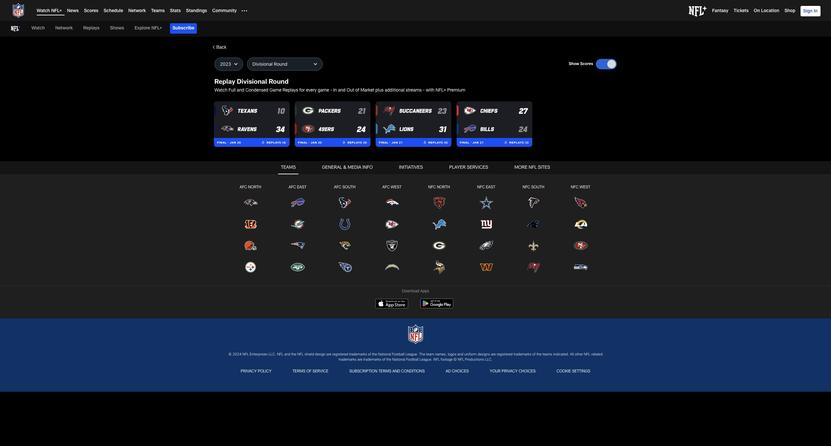 Task type: vqa. For each thing, say whether or not it's contained in the screenshot.
the Premium within the the Offer open to eligible new, current and former NFL+ and NFL+ Premium subscribers. Once activated, the promotional subscription period continues through 9/3/2024.
no



Task type: locate. For each thing, give the bounding box(es) containing it.
teams for teams button at top
[[281, 166, 296, 170]]

-
[[330, 88, 332, 93], [423, 88, 425, 93]]

nfl+ right explore
[[151, 26, 162, 31]]

green bay packers image
[[432, 239, 446, 253]]

0 horizontal spatial scores
[[84, 9, 98, 14]]

indianapolis colts image
[[338, 217, 352, 232]]

nfl+ right with
[[436, 88, 446, 93]]

terms of service link
[[290, 368, 331, 377]]

bills
[[481, 126, 494, 132]]

2 south from the left
[[531, 186, 545, 190]]

© down logos
[[454, 359, 457, 362]]

1 horizontal spatial  replays (4)
[[342, 141, 367, 145]]

2 afc from the left
[[289, 186, 296, 190]]

new orleans saints image
[[526, 239, 541, 253]]

1 north from the left
[[248, 186, 261, 190]]

team
[[426, 354, 434, 357]]

2 final · jan 21 from the left
[[460, 141, 484, 145]]

1 20 from the left
[[237, 141, 241, 145]]

0 horizontal spatial ©
[[229, 354, 232, 357]]

1 horizontal spatial nfl+
[[151, 26, 162, 31]]

choices right your
[[519, 370, 536, 374]]

new york jets image
[[291, 261, 305, 275]]

(4) for 34
[[282, 141, 286, 145]]

1 final · jan 21 from the left
[[379, 141, 403, 145]]

1 west from the left
[[391, 186, 402, 190]]

network
[[128, 9, 146, 14], [55, 26, 73, 31]]

2 20 from the left
[[318, 141, 322, 145]]

2 west from the left
[[580, 186, 591, 190]]

sign
[[804, 9, 813, 14]]

1 vertical spatial watch
[[31, 26, 45, 31]]

0 horizontal spatial 21
[[358, 106, 366, 115]]

nfc up atlanta falcons image
[[523, 186, 530, 190]]

for
[[299, 88, 305, 93]]

1 final from the left
[[217, 141, 227, 145]]

league. left 'the'
[[406, 354, 418, 357]]

0 horizontal spatial replays
[[83, 26, 100, 31]]

2 final from the left
[[298, 141, 308, 145]]

0 horizontal spatial south
[[343, 186, 356, 190]]

1 horizontal spatial -
[[423, 88, 425, 93]]

replays for 21
[[348, 141, 362, 145]]

0 horizontal spatial choices
[[452, 370, 469, 374]]

(4) up the info
[[363, 141, 367, 145]]

2 (4) from the left
[[363, 141, 367, 145]]

2 privacy from the left
[[502, 370, 518, 374]]

2 replays from the left
[[348, 141, 362, 145]]

network down the news link
[[55, 26, 73, 31]]

4 jan from the left
[[473, 141, 479, 145]]

nfl shield image
[[10, 3, 26, 18]]

1 horizontal spatial 24
[[519, 125, 528, 134]]

nfl-
[[584, 354, 592, 357]]

teams link
[[151, 9, 165, 14]]

design
[[315, 354, 326, 357]]

watch inside navigation
[[31, 26, 45, 31]]

©
[[229, 354, 232, 357], [454, 359, 457, 362]]

fantasy
[[712, 9, 729, 14]]

21 down market
[[358, 106, 366, 115]]

league.
[[406, 354, 418, 357], [420, 359, 433, 362]]

3 · from the left
[[390, 141, 391, 145]]

scores right the show
[[580, 62, 593, 66]]

1 (4) from the left
[[282, 141, 286, 145]]

tennessee titans image
[[338, 261, 352, 275]]

1 vertical spatial nfl+
[[151, 26, 162, 31]]

0 horizontal spatial 20
[[237, 141, 241, 145]]

nfl down names,
[[434, 359, 440, 362]]

afc up houston texans icon
[[334, 186, 341, 190]]

4 replay element from the left
[[504, 141, 508, 144]]

out
[[347, 88, 354, 93]]

north for nfc north
[[437, 186, 450, 190]]

 replays (4) up 'media'
[[342, 141, 367, 145]]

replays left for
[[283, 88, 298, 93]]

0 horizontal spatial network
[[55, 26, 73, 31]]

nfl+
[[51, 9, 62, 14], [151, 26, 162, 31], [436, 88, 446, 93]]

nfc north
[[428, 186, 450, 190]]

afc
[[240, 186, 247, 190], [289, 186, 296, 190], [334, 186, 341, 190], [383, 186, 390, 190]]

jacksonville jaguars image
[[338, 239, 352, 253]]

afc up baltimore ravens icon
[[240, 186, 247, 190]]

afc south
[[334, 186, 356, 190]]

3 final from the left
[[379, 141, 389, 145]]

0 vertical spatial network
[[128, 9, 146, 14]]

final · jan 21 down lions
[[379, 141, 403, 145]]

premium
[[447, 88, 465, 93]]

east up dallas cowboys image
[[486, 186, 496, 190]]

nfc for nfc west
[[571, 186, 579, 190]]

privacy right your
[[502, 370, 518, 374]]

20 down ravens
[[237, 141, 241, 145]]

registered up your privacy choices
[[497, 354, 513, 357]]

20 for 34
[[237, 141, 241, 145]]

replays for 23
[[429, 141, 443, 145]]

nfc east
[[477, 186, 496, 190]]

1 final · jan 20 from the left
[[217, 141, 241, 145]]

terms of service
[[293, 370, 328, 374]]

watch down watch nfl+ link
[[31, 26, 45, 31]]

cincinnati bengals image
[[243, 217, 258, 232]]

final · jan 20 down the 49ers
[[298, 141, 322, 145]]

1  from the left
[[261, 141, 265, 144]]

pittsburgh steelers image
[[243, 261, 258, 275]]

navigation containing watch
[[0, 21, 831, 37]]

are right design
[[327, 354, 332, 357]]

network up explore
[[128, 9, 146, 14]]

network link up explore
[[128, 9, 146, 14]]

1 east from the left
[[297, 186, 307, 190]]

watch
[[37, 9, 50, 14], [31, 26, 45, 31], [214, 88, 227, 93]]

0 horizontal spatial final · jan 20
[[217, 141, 241, 145]]

2  replays (4) from the left
[[342, 141, 367, 145]]

1 horizontal spatial west
[[580, 186, 591, 190]]

2 replay element from the left
[[342, 141, 346, 144]]

show scores
[[569, 62, 593, 66]]

3 (4) from the left
[[444, 141, 448, 145]]

player
[[449, 166, 466, 170]]

20 for 24
[[318, 141, 322, 145]]

0 horizontal spatial east
[[297, 186, 307, 190]]

1 horizontal spatial ©
[[454, 359, 457, 362]]

nfl left shield
[[297, 354, 304, 357]]

watch up watch link
[[37, 9, 50, 14]]

chiefs
[[481, 108, 498, 114]]

1 horizontal spatial replays
[[283, 88, 298, 93]]

logos
[[448, 354, 457, 357]]

1 horizontal spatial south
[[531, 186, 545, 190]]

1 24 from the left
[[357, 125, 366, 134]]

2 nfc from the left
[[477, 186, 485, 190]]

2 horizontal spatial nfl+
[[436, 88, 446, 93]]

1 horizontal spatial choices
[[519, 370, 536, 374]]

final · jan 20 for 34
[[217, 141, 241, 145]]

1 · from the left
[[228, 141, 229, 145]]

0 vertical spatial scores
[[84, 9, 98, 14]]

watch down replay
[[214, 88, 227, 93]]

tampa bay buccaneers image
[[526, 261, 541, 275]]

0 horizontal spatial in
[[333, 88, 337, 93]]

1 horizontal spatial final · jan 20
[[298, 141, 322, 145]]

teams inside button
[[281, 166, 296, 170]]

1 afc from the left
[[240, 186, 247, 190]]

nfc
[[428, 186, 436, 190], [477, 186, 485, 190], [523, 186, 530, 190], [571, 186, 579, 190]]

replay element for 23
[[423, 141, 427, 144]]

1 horizontal spatial north
[[437, 186, 450, 190]]

3 nfc from the left
[[523, 186, 530, 190]]

new england patriots image
[[291, 239, 305, 253]]

west up arizona cardinals icon
[[580, 186, 591, 190]]

1 horizontal spatial national
[[392, 359, 405, 362]]

2 registered from the left
[[497, 354, 513, 357]]

your
[[490, 370, 501, 374]]

1  replays (4) from the left
[[261, 141, 286, 145]]

navigation
[[0, 21, 831, 37], [0, 175, 831, 282]]

texans
[[238, 108, 257, 114]]

0 horizontal spatial 24
[[357, 125, 366, 134]]

replay divisional round heading
[[214, 79, 617, 87]]

0 horizontal spatial north
[[248, 186, 261, 190]]

network link down the news link
[[53, 21, 75, 36]]

round
[[269, 79, 289, 86]]

0 horizontal spatial football
[[392, 354, 405, 357]]

1 replay element from the left
[[261, 141, 265, 144]]

east for afc east
[[297, 186, 307, 190]]

are up subscription
[[358, 359, 362, 362]]

nfc for nfc east
[[477, 186, 485, 190]]

plus
[[376, 88, 384, 93]]

0 horizontal spatial  replays (4)
[[261, 141, 286, 145]]

replays up 'media'
[[348, 141, 362, 145]]

2 vertical spatial watch
[[214, 88, 227, 93]]

1 vertical spatial navigation
[[0, 175, 831, 282]]

final · jan 21 for 24
[[460, 141, 484, 145]]

0 vertical spatial teams
[[151, 9, 165, 14]]


[[261, 141, 265, 144], [342, 141, 346, 144], [423, 141, 427, 144], [504, 141, 508, 144]]

privacy left policy
[[241, 370, 257, 374]]

2 horizontal spatial (4)
[[444, 141, 448, 145]]

south for nfc south
[[531, 186, 545, 190]]

sign in button
[[801, 6, 821, 16]]

registered
[[332, 354, 348, 357], [497, 354, 513, 357]]

1 vertical spatial league.
[[420, 359, 433, 362]]

1 vertical spatial scores
[[580, 62, 593, 66]]

2 · from the left
[[309, 141, 310, 145]]

0 vertical spatial llc.
[[269, 354, 276, 357]]

· for 10
[[228, 141, 229, 145]]

1 horizontal spatial network link
[[128, 9, 146, 14]]

final · jan 21
[[379, 141, 403, 145], [460, 141, 484, 145]]

1 horizontal spatial final · jan 21
[[460, 141, 484, 145]]

afc for afc south
[[334, 186, 341, 190]]

0 horizontal spatial (4)
[[282, 141, 286, 145]]

nfc up chicago bears icon
[[428, 186, 436, 190]]

0 horizontal spatial terms
[[293, 370, 306, 374]]

nfl+ for watch nfl+
[[51, 9, 62, 14]]

nfl+ inside navigation
[[151, 26, 162, 31]]

the left teams
[[537, 354, 542, 357]]

1 horizontal spatial 20
[[318, 141, 322, 145]]

replay element for 27
[[504, 141, 508, 144]]

washington commanders image
[[479, 261, 494, 275]]

1 horizontal spatial teams
[[281, 166, 296, 170]]

nfc up dallas cowboys image
[[477, 186, 485, 190]]

3 replays from the left
[[429, 141, 443, 145]]

other
[[575, 354, 583, 357]]

0 horizontal spatial -
[[330, 88, 332, 93]]

replays down 31
[[429, 141, 443, 145]]

49ers
[[319, 126, 334, 132]]

and right full
[[237, 88, 244, 93]]

1 horizontal spatial 21
[[399, 141, 403, 145]]

20 down the 49ers
[[318, 141, 322, 145]]

replays left the (3)
[[509, 141, 524, 145]]

1 navigation from the top
[[0, 21, 831, 37]]

0 horizontal spatial teams
[[151, 9, 165, 14]]

0 horizontal spatial network link
[[53, 21, 75, 36]]

final · jan 20 down ravens
[[217, 141, 241, 145]]

4  from the left
[[504, 141, 508, 144]]

final for 27
[[460, 141, 470, 145]]

afc up buffalo bills 'icon'
[[289, 186, 296, 190]]

21 for 24
[[480, 141, 484, 145]]

north up baltimore ravens icon
[[248, 186, 261, 190]]

2 24 from the left
[[519, 125, 528, 134]]

2 horizontal spatial 21
[[480, 141, 484, 145]]

4 afc from the left
[[383, 186, 390, 190]]

0 vertical spatial league.
[[406, 354, 418, 357]]

shop
[[785, 9, 796, 14]]

1 vertical spatial football
[[406, 359, 419, 362]]

1 vertical spatial teams
[[281, 166, 296, 170]]

with
[[426, 88, 435, 93]]

3 replay element from the left
[[423, 141, 427, 144]]

(4) down 34
[[282, 141, 286, 145]]

2 east from the left
[[486, 186, 496, 190]]

more nfl sites
[[515, 166, 550, 170]]

1 jan from the left
[[230, 141, 236, 145]]

24 for 27
[[519, 125, 528, 134]]

terms down shield
[[293, 370, 306, 374]]

nfl right 2024 at the left bottom
[[242, 354, 249, 357]]

replay element for 10
[[261, 141, 265, 144]]

are right designs
[[491, 354, 496, 357]]

privacy
[[241, 370, 257, 374], [502, 370, 518, 374]]

1 nfc from the left
[[428, 186, 436, 190]]

teams up 'afc east' at left
[[281, 166, 296, 170]]

1 horizontal spatial league.
[[420, 359, 433, 362]]

final for 10
[[217, 141, 227, 145]]

services
[[467, 166, 488, 170]]

0 vertical spatial watch
[[37, 9, 50, 14]]

watch link
[[31, 21, 47, 36]]

the
[[291, 354, 296, 357], [372, 354, 377, 357], [537, 354, 542, 357], [386, 359, 391, 362]]

1 south from the left
[[343, 186, 356, 190]]

watch nfl+ link
[[37, 9, 62, 14]]

nfc up arizona cardinals icon
[[571, 186, 579, 190]]

more
[[515, 166, 528, 170]]

3 afc from the left
[[334, 186, 341, 190]]

1 horizontal spatial registered
[[497, 354, 513, 357]]

0 horizontal spatial west
[[391, 186, 402, 190]]

game
[[270, 88, 282, 93]]

of right out
[[355, 88, 359, 93]]

subscribe
[[173, 26, 194, 31]]

san francisco 49ers image
[[574, 239, 588, 253]]

every
[[306, 88, 317, 93]]

houston texans image
[[338, 196, 352, 210]]

0 horizontal spatial privacy
[[241, 370, 257, 374]]

1 choices from the left
[[452, 370, 469, 374]]

2 final · jan 20 from the left
[[298, 141, 322, 145]]

south up houston texans icon
[[343, 186, 356, 190]]

community link
[[212, 9, 237, 14]]

0 vertical spatial navigation
[[0, 21, 831, 37]]

afc for afc north
[[240, 186, 247, 190]]

1 vertical spatial in
[[333, 88, 337, 93]]

1 horizontal spatial privacy
[[502, 370, 518, 374]]

0 vertical spatial replays
[[83, 26, 100, 31]]

 replays (3)
[[504, 141, 529, 145]]

in inside "button"
[[814, 9, 818, 14]]

afc up denver broncos image
[[383, 186, 390, 190]]

2 jan from the left
[[311, 141, 317, 145]]

the up subscription
[[372, 354, 377, 357]]

market
[[361, 88, 374, 93]]

1 horizontal spatial football
[[406, 359, 419, 362]]

0 horizontal spatial registered
[[332, 354, 348, 357]]

subscription terms and conditions
[[349, 370, 425, 374]]

registered right design
[[332, 354, 348, 357]]

0 horizontal spatial final · jan 21
[[379, 141, 403, 145]]

 replays (4) for 31
[[423, 141, 448, 145]]

4 replays from the left
[[509, 141, 524, 145]]

football up conditions
[[406, 359, 419, 362]]

east
[[297, 186, 307, 190], [486, 186, 496, 190]]

footer
[[0, 162, 831, 393]]

3 jan from the left
[[392, 141, 398, 145]]

sign in
[[804, 9, 818, 14]]

scores link
[[84, 9, 98, 14]]

4 · from the left
[[471, 141, 472, 145]]

final · jan 21 down bills
[[460, 141, 484, 145]]

final for 23
[[379, 141, 389, 145]]

 replays (4) down 31
[[423, 141, 448, 145]]

© left 2024 at the left bottom
[[229, 354, 232, 357]]

0 vertical spatial nfl+
[[51, 9, 62, 14]]

1 horizontal spatial in
[[814, 9, 818, 14]]

chevron left element
[[211, 45, 216, 50]]

banner
[[0, 0, 831, 37]]

0 horizontal spatial league.
[[406, 354, 418, 357]]

of up subscription
[[368, 354, 371, 357]]

teams for teams link
[[151, 9, 165, 14]]

jan for 23
[[392, 141, 398, 145]]

0 horizontal spatial nfl+
[[51, 9, 62, 14]]

get it on google play image
[[418, 297, 456, 311]]

on
[[754, 9, 760, 14]]

4 nfc from the left
[[571, 186, 579, 190]]

final · jan 20 for 24
[[298, 141, 322, 145]]

teams left stats
[[151, 9, 165, 14]]

west up denver broncos image
[[391, 186, 402, 190]]

0 horizontal spatial llc.
[[269, 354, 276, 357]]

2  from the left
[[342, 141, 346, 144]]

and
[[237, 88, 244, 93], [338, 88, 346, 93], [285, 354, 290, 357], [458, 354, 463, 357], [392, 370, 400, 374]]

condensed
[[246, 88, 268, 93]]

2 vertical spatial nfl+
[[436, 88, 446, 93]]

nfl+ image
[[689, 6, 707, 17]]

los angeles rams image
[[574, 217, 588, 232]]

1 vertical spatial llc.
[[485, 359, 493, 362]]

network link
[[128, 9, 146, 14], [53, 21, 75, 36]]

nfc for nfc south
[[523, 186, 530, 190]]

ad choices link
[[443, 368, 472, 377]]

miami dolphins image
[[291, 217, 305, 232]]

3  replays (4) from the left
[[423, 141, 448, 145]]

philadelphia eagles image
[[479, 239, 494, 253]]

24 for 21
[[357, 125, 366, 134]]

football up subscription terms and conditions
[[392, 354, 405, 357]]

shield
[[305, 354, 314, 357]]

terms right subscription
[[379, 370, 391, 374]]

replays down scores link at the left top of page
[[83, 26, 100, 31]]

1 privacy from the left
[[241, 370, 257, 374]]

1 horizontal spatial terms
[[379, 370, 391, 374]]

1 replays from the left
[[267, 141, 281, 145]]

footage
[[441, 359, 453, 362]]

scores up replays link
[[84, 9, 98, 14]]

arizona cardinals image
[[574, 196, 588, 210]]

nfl right enterprises
[[277, 354, 284, 357]]


[[211, 45, 216, 50]]

21 down bills
[[480, 141, 484, 145]]

llc. right enterprises
[[269, 354, 276, 357]]

 inside  replays (3)
[[504, 141, 508, 144]]

south
[[343, 186, 356, 190], [531, 186, 545, 190]]

1 vertical spatial replays
[[283, 88, 298, 93]]

10
[[277, 106, 285, 115]]

2 horizontal spatial  replays (4)
[[423, 141, 448, 145]]

1 horizontal spatial (4)
[[363, 141, 367, 145]]

replays down 34
[[267, 141, 281, 145]]

nfl+ left news
[[51, 9, 62, 14]]

replays
[[83, 26, 100, 31], [283, 88, 298, 93]]

replay element
[[261, 141, 265, 144], [342, 141, 346, 144], [423, 141, 427, 144], [504, 141, 508, 144]]

- left with
[[423, 88, 425, 93]]

final · jan 21 for 31
[[379, 141, 403, 145]]

tab list
[[0, 162, 831, 286]]

north up chicago bears icon
[[437, 186, 450, 190]]

(4) for 24
[[363, 141, 367, 145]]

21 down lions
[[399, 141, 403, 145]]

in right sign
[[814, 9, 818, 14]]

3  from the left
[[423, 141, 427, 144]]

east up buffalo bills 'icon'
[[297, 186, 307, 190]]

0 vertical spatial ©
[[229, 354, 232, 357]]

1 horizontal spatial east
[[486, 186, 496, 190]]

llc. down designs
[[485, 359, 493, 362]]

 replays (4) down 34
[[261, 141, 286, 145]]

conditions
[[401, 370, 425, 374]]

2 navigation from the top
[[0, 175, 831, 282]]

explore nfl+ link
[[132, 21, 165, 36]]

choices right ad
[[452, 370, 469, 374]]

1 horizontal spatial scores
[[580, 62, 593, 66]]

nfl
[[529, 166, 537, 170], [242, 354, 249, 357], [277, 354, 284, 357], [297, 354, 304, 357], [434, 359, 440, 362], [458, 359, 464, 362]]

final
[[217, 141, 227, 145], [298, 141, 308, 145], [379, 141, 389, 145], [460, 141, 470, 145]]

2 north from the left
[[437, 186, 450, 190]]

(4) down 31
[[444, 141, 448, 145]]

in right the game
[[333, 88, 337, 93]]

0 vertical spatial in
[[814, 9, 818, 14]]

final for 21
[[298, 141, 308, 145]]

- right the game
[[330, 88, 332, 93]]

 for 21
[[342, 141, 346, 144]]

nfl left sites
[[529, 166, 537, 170]]

0 horizontal spatial national
[[378, 354, 391, 357]]

south up atlanta falcons image
[[531, 186, 545, 190]]

jan
[[230, 141, 236, 145], [311, 141, 317, 145], [392, 141, 398, 145], [473, 141, 479, 145]]

replays for 10
[[267, 141, 281, 145]]

additional
[[385, 88, 405, 93]]

4 final from the left
[[460, 141, 470, 145]]

atlanta falcons image
[[526, 196, 541, 210]]

league. down 'the'
[[420, 359, 433, 362]]

general & media info
[[322, 166, 373, 170]]



Task type: describe. For each thing, give the bounding box(es) containing it.
policy
[[258, 370, 272, 374]]

los angeles chargers image
[[385, 261, 399, 275]]

media
[[348, 166, 361, 170]]

and left shield
[[285, 354, 290, 357]]

cookie settings button
[[554, 368, 593, 377]]

download apps
[[402, 290, 429, 294]]

the
[[419, 354, 425, 357]]

stats
[[170, 9, 181, 14]]

stats link
[[170, 9, 181, 14]]

subscription terms and conditions link
[[347, 368, 428, 377]]

replay
[[214, 79, 235, 86]]

1 vertical spatial national
[[392, 359, 405, 362]]

streams
[[406, 88, 422, 93]]

explore
[[135, 26, 150, 31]]

the up subscription terms and conditions
[[386, 359, 391, 362]]

&
[[343, 166, 347, 170]]

all
[[570, 354, 574, 357]]

replays link
[[81, 21, 102, 36]]

replay divisional round watch full and condensed game replays for every game - in and out of market plus additional streams - with nfl+ premium
[[214, 79, 465, 93]]

teams
[[543, 354, 553, 357]]

new york giants image
[[479, 217, 494, 232]]

1 - from the left
[[330, 88, 332, 93]]

news
[[67, 9, 79, 14]]

nfc west
[[571, 186, 591, 190]]

shows
[[110, 26, 124, 31]]

watch for watch
[[31, 26, 45, 31]]

nfc for nfc north
[[428, 186, 436, 190]]

designs
[[478, 354, 490, 357]]

sites
[[538, 166, 550, 170]]

(4) for 31
[[444, 141, 448, 145]]

nfl inside button
[[529, 166, 537, 170]]

cookie
[[557, 370, 571, 374]]

1 terms from the left
[[293, 370, 306, 374]]

ravens
[[238, 126, 257, 132]]

of left teams
[[533, 354, 536, 357]]

your privacy choices link
[[487, 368, 539, 377]]

general
[[322, 166, 342, 170]]

nfl up the ad choices
[[458, 359, 464, 362]]

jan for 21
[[311, 141, 317, 145]]

1 registered from the left
[[332, 354, 348, 357]]

footer containing teams
[[0, 162, 831, 393]]

replay element for 21
[[342, 141, 346, 144]]

lions
[[400, 126, 414, 132]]

west for afc west
[[391, 186, 402, 190]]

21 for 31
[[399, 141, 403, 145]]

uniform
[[464, 354, 477, 357]]

34
[[276, 125, 285, 134]]

replays inside navigation
[[83, 26, 100, 31]]

general & media info button
[[320, 162, 376, 175]]

minnesota vikings image
[[432, 261, 446, 275]]

secondary navigation logo image
[[10, 24, 21, 34]]

indicated.
[[553, 354, 569, 357]]

baltimore ravens image
[[243, 196, 258, 210]]

27
[[519, 106, 528, 115]]

1 horizontal spatial llc.
[[485, 359, 493, 362]]

watch for watch nfl+
[[37, 9, 50, 14]]

· for 21
[[309, 141, 310, 145]]

buccaneers
[[400, 108, 432, 114]]

back
[[216, 46, 227, 50]]

initiatives
[[399, 166, 423, 170]]

2 horizontal spatial are
[[491, 354, 496, 357]]

full
[[229, 88, 236, 93]]

navigation containing afc north
[[0, 175, 831, 282]]

the left shield
[[291, 354, 296, 357]]

kansas city chiefs image
[[385, 217, 399, 232]]

location
[[761, 9, 780, 14]]

afc for afc west
[[383, 186, 390, 190]]

nfc south
[[523, 186, 545, 190]]

shows link
[[107, 21, 127, 36]]

teams button
[[278, 162, 299, 175]]

dots image
[[242, 8, 247, 13]]

1 horizontal spatial network
[[128, 9, 146, 14]]

 replays (4) for 34
[[261, 141, 286, 145]]

of inside "replay divisional round watch full and condensed game replays for every game - in and out of market plus additional streams - with nfl+ premium"
[[355, 88, 359, 93]]

watch inside "replay divisional round watch full and condensed game replays for every game - in and out of market plus additional streams - with nfl+ premium"
[[214, 88, 227, 93]]

afc west
[[383, 186, 402, 190]]

1 horizontal spatial are
[[358, 359, 362, 362]]

enterprises
[[250, 354, 268, 357]]

2 terms from the left
[[379, 370, 391, 374]]

 for 10
[[261, 141, 265, 144]]

31
[[439, 125, 447, 134]]

0 horizontal spatial are
[[327, 354, 332, 357]]

news link
[[67, 9, 79, 14]]

names,
[[435, 354, 447, 357]]

tab list containing teams
[[0, 162, 831, 286]]

1 vertical spatial network
[[55, 26, 73, 31]]

1 vertical spatial ©
[[454, 359, 457, 362]]

jan for 27
[[473, 141, 479, 145]]

packers
[[319, 108, 341, 114]]

· for 27
[[471, 141, 472, 145]]

0 vertical spatial national
[[378, 354, 391, 357]]

las vegas raiders image
[[385, 239, 399, 253]]

afc north
[[240, 186, 261, 190]]

1 vertical spatial network link
[[53, 21, 75, 36]]

schedule
[[104, 9, 123, 14]]

afc for afc east
[[289, 186, 296, 190]]

2 - from the left
[[423, 88, 425, 93]]

0 vertical spatial football
[[392, 354, 405, 357]]

and left out
[[338, 88, 346, 93]]

banner containing watch nfl+
[[0, 0, 831, 37]]

dallas cowboys image
[[479, 196, 494, 210]]

nfl image
[[405, 324, 426, 345]]

download on the apple store image
[[376, 299, 408, 309]]

 for 23
[[423, 141, 427, 144]]

0 vertical spatial network link
[[128, 9, 146, 14]]

carolina panthers image
[[526, 217, 541, 232]]

jan for 10
[[230, 141, 236, 145]]

apps
[[420, 290, 429, 294]]

north for afc north
[[248, 186, 261, 190]]

of up subscription terms and conditions
[[382, 359, 385, 362]]

south for afc south
[[343, 186, 356, 190]]

ad choices
[[446, 370, 469, 374]]

and right logos
[[458, 354, 463, 357]]

2024
[[233, 354, 242, 357]]

of left service
[[307, 370, 312, 374]]

seattle seahawks image
[[574, 261, 588, 275]]

related
[[592, 354, 603, 357]]

ad
[[446, 370, 451, 374]]

divisional
[[237, 79, 267, 86]]

nfl+ for explore nfl+
[[151, 26, 162, 31]]

and left conditions
[[392, 370, 400, 374]]

explore nfl+
[[135, 26, 162, 31]]

fantasy link
[[712, 9, 729, 14]]

chicago bears image
[[432, 196, 446, 210]]

player services button
[[447, 162, 491, 175]]

productions
[[465, 359, 484, 362]]

more nfl sites button
[[512, 162, 553, 175]]

west for nfc west
[[580, 186, 591, 190]]

denver broncos image
[[385, 196, 399, 210]]

· for 23
[[390, 141, 391, 145]]

nfl+ inside "replay divisional round watch full and condensed game replays for every game - in and out of market plus additional streams - with nfl+ premium"
[[436, 88, 446, 93]]

initiatives button
[[397, 162, 426, 175]]

player services
[[449, 166, 488, 170]]

cleveland browns image
[[243, 239, 258, 253]]

© 2024 nfl enterprises llc. nfl and the nfl shield design are registered trademarks of the national football league. the team names, logos and uniform designs are registered trademarks of the teams indicated. all other nfl-related trademarks are trademarks of the national football league. nfl footage © nfl productions llc.
[[229, 354, 603, 362]]

info
[[363, 166, 373, 170]]

detroit lions image
[[432, 217, 446, 232]]

on location link
[[754, 9, 780, 14]]

cookie settings
[[557, 370, 591, 374]]

east for nfc east
[[486, 186, 496, 190]]

2 choices from the left
[[519, 370, 536, 374]]

replays inside "replay divisional round watch full and condensed game replays for every game - in and out of market plus additional streams - with nfl+ premium"
[[283, 88, 298, 93]]

in inside "replay divisional round watch full and condensed game replays for every game - in and out of market plus additional streams - with nfl+ premium"
[[333, 88, 337, 93]]

 for 27
[[504, 141, 508, 144]]

standings
[[186, 9, 207, 14]]

buffalo bills image
[[291, 196, 305, 210]]

replays for 27
[[509, 141, 524, 145]]

23
[[438, 106, 447, 115]]

 replays (4) for 24
[[342, 141, 367, 145]]

game
[[318, 88, 329, 93]]

show
[[569, 62, 579, 66]]



